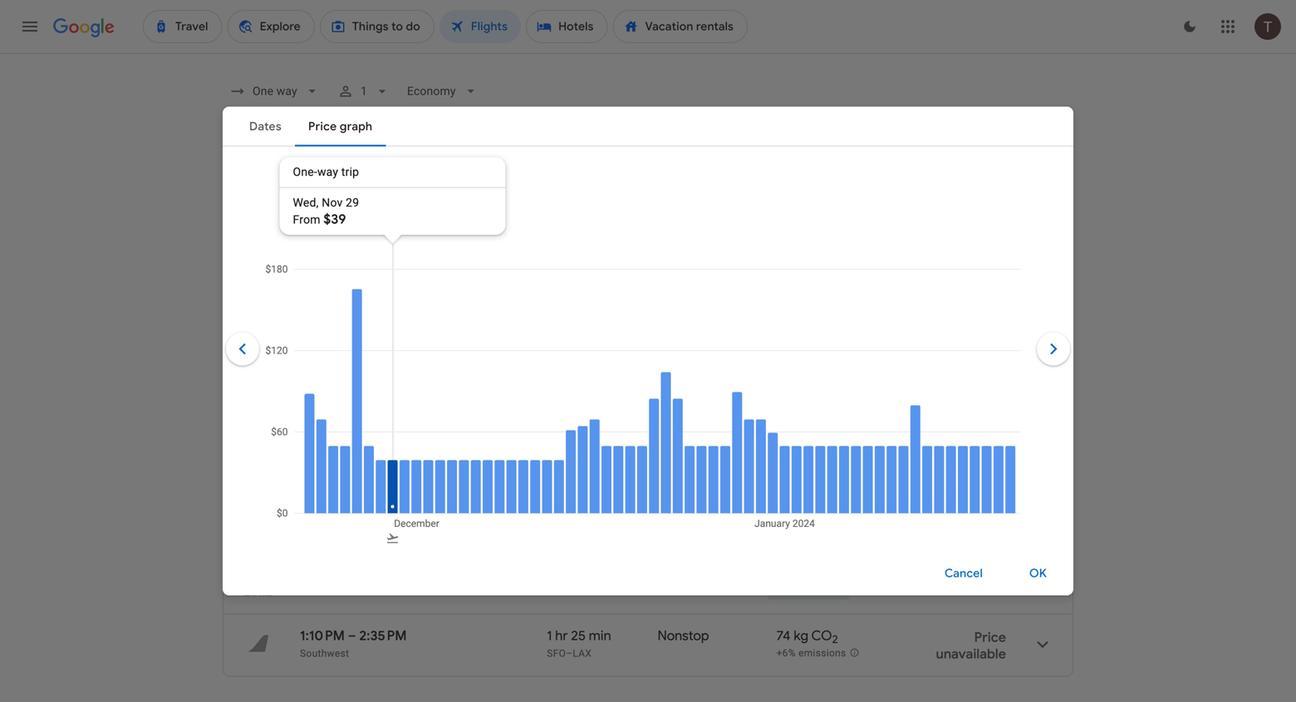 Task type: locate. For each thing, give the bounding box(es) containing it.
ok
[[1029, 567, 1047, 582]]

Departure time: 8:55 PM. text field
[[300, 441, 348, 458]]

sfo
[[547, 462, 566, 473], [547, 586, 566, 598], [547, 649, 566, 660]]

0 vertical spatial $39
[[324, 211, 346, 228]]

price down $49 text box
[[974, 630, 1006, 647]]

1 1 hr 25 min sfo – lax from the top
[[547, 441, 611, 473]]

for
[[283, 322, 300, 336]]

Departure text field
[[804, 114, 1017, 159]]

$39 inside best flights main content
[[984, 449, 1006, 466]]

hr left 31
[[555, 504, 568, 521]]

jetblue
[[300, 462, 335, 473]]

1 horizontal spatial nov
[[347, 242, 369, 257]]

emissions right 16%
[[797, 587, 845, 598]]

0 horizontal spatial price
[[305, 399, 328, 411]]

1 vertical spatial sfo
[[547, 586, 566, 598]]

0 horizontal spatial airlines
[[409, 172, 450, 187]]

3 lax from the top
[[573, 649, 592, 660]]

3 hr from the top
[[555, 628, 568, 645]]

None search field
[[223, 76, 1074, 220]]

1 vertical spatial nov
[[347, 242, 369, 257]]

hr
[[555, 441, 568, 458], [555, 504, 568, 521], [555, 628, 568, 645]]

2 25 from the top
[[571, 628, 586, 645]]

nov right wed,
[[322, 196, 343, 210]]

price inside price unavailable
[[974, 630, 1006, 647]]

2 up avg emissions
[[827, 446, 833, 460]]

lax for 2:35 pm
[[573, 649, 592, 660]]

nov
[[322, 196, 343, 210], [347, 242, 369, 257]]

leaves san francisco international airport at 12:24 pm on wednesday, november 29 and arrives at los angeles international airport at 1:55 pm on wednesday, november 29. element
[[300, 504, 414, 521]]

emissions
[[791, 461, 839, 473], [799, 524, 847, 535], [797, 587, 845, 598], [799, 648, 846, 660]]

25
[[571, 441, 586, 458], [571, 628, 586, 645]]

after
[[635, 322, 660, 336]]

sfo for 10:20 pm
[[547, 462, 566, 473]]

passenger
[[857, 399, 906, 411]]

1 vertical spatial co
[[807, 504, 828, 521]]

min right 31
[[586, 504, 609, 521]]

leaves san francisco international airport at 1:10 pm on wednesday, november 29 and arrives at los angeles international airport at 2:35 pm on wednesday, november 29. element
[[300, 628, 407, 645]]

$39 right the from
[[324, 211, 346, 228]]

nonstop
[[655, 441, 707, 458], [655, 504, 707, 521], [658, 628, 709, 645]]

sfo – lax
[[547, 586, 592, 598]]

Departure time: 1:10 PM. text field
[[300, 628, 345, 645]]

$49
[[983, 511, 1006, 528], [983, 573, 1006, 590]]

1 horizontal spatial $39
[[984, 449, 1006, 466]]

1 lax from the top
[[573, 462, 592, 473]]

min down fees
[[589, 441, 611, 458]]

2 inside 79 kg co 2 +13% emissions
[[828, 509, 833, 523]]

lax down sfo – lax
[[573, 649, 592, 660]]

0 vertical spatial 2
[[827, 446, 833, 460]]

0 vertical spatial nonstop
[[655, 441, 707, 458]]

2
[[827, 446, 833, 460], [828, 509, 833, 523], [832, 633, 838, 647]]

ranked
[[223, 399, 257, 411]]

skywest
[[413, 524, 451, 536]]

1 vertical spatial kg
[[789, 504, 804, 521]]

1 vertical spatial 1 hr 25 min sfo – lax
[[547, 628, 611, 660]]

1 vertical spatial min
[[586, 504, 609, 521]]

1 vertical spatial 29
[[372, 242, 386, 257]]

8:55 pm
[[300, 441, 348, 458]]

1 horizontal spatial and
[[742, 399, 759, 411]]

bags
[[495, 172, 522, 187]]

2 $49 from the top
[[983, 573, 1006, 590]]

1 hr 25 min sfo – lax
[[547, 441, 611, 473], [547, 628, 611, 660]]

kg right '79'
[[789, 504, 804, 521]]

total duration 1 hr 25 min. element
[[547, 441, 655, 461], [547, 628, 658, 648]]

– right 8:55 pm
[[351, 441, 359, 458]]

0 horizontal spatial 29
[[346, 196, 359, 210]]

– up operated
[[356, 504, 365, 521]]

12:24 pm – 1:55 pm operated by skywest airlines as american eagle
[[300, 504, 578, 536]]

1 hr from the top
[[555, 441, 568, 458]]

1 $49 from the top
[[983, 511, 1006, 528]]

kg right 72
[[789, 441, 803, 458]]

0 vertical spatial hr
[[555, 441, 568, 458]]

– down sfo – lax
[[566, 649, 573, 660]]

none search field containing all filters
[[223, 76, 1074, 220]]

1 hr 25 min sfo – lax down sfo – lax
[[547, 628, 611, 660]]

1 hr 25 min sfo – lax for 10:20 pm
[[547, 441, 611, 473]]

2 vertical spatial nonstop
[[658, 628, 709, 645]]

25 down sfo – lax
[[571, 628, 586, 645]]

and left convenience
[[331, 399, 348, 411]]

1 vertical spatial lax
[[573, 586, 592, 598]]

price
[[283, 300, 314, 317], [974, 630, 1006, 647]]

co right '79'
[[807, 504, 828, 521]]

hr inside 'element'
[[555, 504, 568, 521]]

2 vertical spatial sfo
[[547, 649, 566, 660]]

1 vertical spatial airlines
[[454, 524, 489, 536]]

1
[[360, 84, 367, 98], [622, 399, 628, 411], [547, 441, 552, 458], [547, 504, 552, 521], [547, 628, 552, 645]]

1 vertical spatial hr
[[555, 504, 568, 521]]

nov 29
[[347, 242, 386, 257]]

2 total duration 1 hr 25 min. element from the top
[[547, 628, 658, 648]]

0 horizontal spatial you
[[443, 322, 462, 336]]

New feature text field
[[388, 301, 425, 317]]

1 horizontal spatial you
[[663, 322, 682, 336]]

by
[[399, 524, 410, 536]]

nonstop for 74
[[658, 628, 709, 645]]

0 vertical spatial 29
[[346, 196, 359, 210]]

1 hr 25 min sfo – lax down '+'
[[547, 441, 611, 473]]

2 1 hr 25 min sfo – lax from the top
[[547, 628, 611, 660]]

2 vertical spatial kg
[[794, 628, 809, 645]]

flights
[[261, 374, 309, 395]]

29 down stops
[[346, 196, 359, 210]]

0 horizontal spatial $39
[[324, 211, 346, 228]]

kg for 79
[[789, 504, 804, 521]]

0 vertical spatial price
[[283, 300, 314, 317]]

2 for 74
[[832, 633, 838, 647]]

1 vertical spatial nonstop
[[655, 504, 707, 521]]

nov down wed, nov 29 from $39
[[347, 242, 369, 257]]

co inside 72 kg co 2
[[806, 441, 827, 458]]

sfo up 1 hr 31 min
[[547, 462, 566, 473]]

–
[[351, 441, 359, 458], [566, 462, 573, 473], [356, 504, 365, 521], [566, 586, 573, 598], [348, 628, 356, 645], [566, 649, 573, 660]]

1 horizontal spatial the
[[552, 322, 569, 336]]

cancel
[[945, 567, 983, 582]]

2 vertical spatial co
[[811, 628, 832, 645]]

25 down '+'
[[571, 441, 586, 458]]

lax up 1 hr 31 min
[[573, 462, 592, 473]]

– down eagle
[[566, 586, 573, 598]]

31
[[571, 504, 583, 521]]

airlines inside airlines popup button
[[409, 172, 450, 187]]

$49 up $49 text box
[[983, 511, 1006, 528]]

0 horizontal spatial price
[[283, 300, 314, 317]]

0 vertical spatial kg
[[789, 441, 803, 458]]

1 sfo from the top
[[547, 462, 566, 473]]

0 vertical spatial nonstop flight. element
[[655, 441, 707, 461]]

0 vertical spatial $49
[[983, 511, 1006, 528]]

0 vertical spatial co
[[806, 441, 827, 458]]

difference
[[485, 322, 539, 336]]

track
[[251, 242, 281, 257]]

price up for
[[283, 300, 314, 317]]

0 vertical spatial airlines
[[409, 172, 450, 187]]

8:55 pm – 10:20 pm jetblue
[[300, 441, 418, 473]]

hr down taxes
[[555, 441, 568, 458]]

0 horizontal spatial the
[[465, 322, 482, 336]]

$49 for $49 text box
[[983, 573, 1006, 590]]

kg inside 74 kg co 2
[[794, 628, 809, 645]]

kg for 72
[[789, 441, 803, 458]]

– inside 1:10 pm – 2:35 pm southwest
[[348, 628, 356, 645]]

– right 1:10 pm
[[348, 628, 356, 645]]

united
[[300, 586, 330, 598]]

airlines left as
[[454, 524, 489, 536]]

wed, nov 29 from $39
[[293, 196, 359, 228]]

1 vertical spatial $39
[[984, 449, 1006, 466]]

2 vertical spatial 2
[[832, 633, 838, 647]]

best flights
[[223, 374, 309, 395]]

Arrival time: 10:20 PM. text field
[[363, 441, 418, 458]]

0 horizontal spatial and
[[331, 399, 348, 411]]

1 horizontal spatial price
[[974, 630, 1006, 647]]

min for 72
[[589, 441, 611, 458]]

2:35 pm
[[359, 628, 407, 645]]

sfo down sfo – lax
[[547, 649, 566, 660]]

stops
[[333, 172, 364, 187]]

price left drops
[[572, 322, 599, 336]]

1 horizontal spatial price
[[572, 322, 599, 336]]

2 inside 74 kg co 2
[[832, 633, 838, 647]]

0 vertical spatial 1 hr 25 min sfo – lax
[[547, 441, 611, 473]]

total duration 1 hr 25 min. element down fees
[[547, 441, 655, 461]]

2 vertical spatial nonstop flight. element
[[658, 628, 709, 648]]

co up avg emissions
[[806, 441, 827, 458]]

0 vertical spatial lax
[[573, 462, 592, 473]]

operated
[[354, 524, 396, 536]]

1 vertical spatial price
[[305, 399, 328, 411]]

co for 72
[[806, 441, 827, 458]]

and right charges
[[742, 399, 759, 411]]

co inside 79 kg co 2 +13% emissions
[[807, 504, 828, 521]]

price
[[572, 322, 599, 336], [305, 399, 328, 411]]

lax
[[573, 462, 592, 473], [573, 586, 592, 598], [573, 649, 592, 660]]

co for 79
[[807, 504, 828, 521]]

– for 1:55 pm
[[356, 504, 365, 521]]

1 vertical spatial 2
[[828, 509, 833, 523]]

filters
[[271, 172, 303, 187]]

bags button
[[485, 166, 550, 193]]

required
[[506, 399, 544, 411]]

0 vertical spatial total duration 1 hr 25 min. element
[[547, 441, 655, 461]]

12:24 pm
[[300, 504, 353, 521]]

hr down sfo – lax
[[555, 628, 568, 645]]

0 vertical spatial nov
[[322, 196, 343, 210]]

1 vertical spatial nonstop flight. element
[[655, 504, 707, 523]]

emissions down 74 kg co 2
[[799, 648, 846, 660]]

1 total duration 1 hr 25 min. element from the top
[[547, 441, 655, 461]]

1 hr 31 min
[[547, 504, 609, 521]]

co
[[806, 441, 827, 458], [807, 504, 828, 521], [811, 628, 832, 645]]

1 horizontal spatial 29
[[372, 242, 386, 257]]

one-
[[293, 165, 317, 179]]

convenience
[[351, 399, 410, 411]]

0 vertical spatial min
[[589, 441, 611, 458]]

airlines
[[409, 172, 450, 187], [454, 524, 489, 536]]

1 hr 25 min sfo – lax for 2:35 pm
[[547, 628, 611, 660]]

you right after
[[663, 322, 682, 336]]

emissions right +13%
[[799, 524, 847, 535]]

hr for 2:35 pm
[[555, 628, 568, 645]]

1:10 pm – 2:35 pm southwest
[[300, 628, 407, 660]]

passenger assistance button
[[857, 399, 959, 411]]

nonstop flight. element
[[655, 441, 707, 461], [655, 504, 707, 523], [658, 628, 709, 648]]

co up +6% emissions
[[811, 628, 832, 645]]

1 vertical spatial 25
[[571, 628, 586, 645]]

74
[[777, 628, 791, 645]]

min for 74
[[589, 628, 611, 645]]

72 kg co 2
[[771, 441, 833, 460]]

– for 10:20 pm
[[351, 441, 359, 458]]

0 horizontal spatial nov
[[322, 196, 343, 210]]

the left difference
[[465, 322, 482, 336]]

book.
[[685, 322, 715, 336]]

2 right '79'
[[828, 509, 833, 523]]

1 vertical spatial $49
[[983, 573, 1006, 590]]

25 for 2:35 pm
[[571, 628, 586, 645]]

unavailable
[[936, 646, 1006, 663]]

2 inside 72 kg co 2
[[827, 446, 833, 460]]

co for 74
[[811, 628, 832, 645]]

2 vertical spatial min
[[589, 628, 611, 645]]

you right pays
[[443, 322, 462, 336]]

nonstop flight. element for 79
[[655, 504, 707, 523]]

0 vertical spatial price
[[572, 322, 599, 336]]

29 up guarantee
[[372, 242, 386, 257]]

lax down eagle
[[573, 586, 592, 598]]

-16% emissions
[[772, 587, 845, 598]]

2 for 79
[[828, 509, 833, 523]]

29
[[346, 196, 359, 210], [372, 242, 386, 257]]

– inside 8:55 pm – 10:20 pm jetblue
[[351, 441, 359, 458]]

avg
[[771, 461, 789, 473]]

1 horizontal spatial airlines
[[454, 524, 489, 536]]

49 US dollars text field
[[983, 511, 1006, 528]]

min down sfo – lax
[[589, 628, 611, 645]]

optional charges and
[[660, 399, 762, 411]]

2 vertical spatial hr
[[555, 628, 568, 645]]

the
[[465, 322, 482, 336], [552, 322, 569, 336]]

$39 up 49 us dollars text field on the right bottom of page
[[984, 449, 1006, 466]]

total duration 1 hr 25 min. element down sfo – lax
[[547, 628, 658, 648]]

best flights main content
[[223, 233, 1074, 703]]

1 vertical spatial price
[[974, 630, 1006, 647]]

2 vertical spatial lax
[[573, 649, 592, 660]]

airlines inside '12:24 pm – 1:55 pm operated by skywest airlines as american eagle'
[[454, 524, 489, 536]]

-
[[772, 587, 775, 598]]

1 vertical spatial total duration 1 hr 25 min. element
[[547, 628, 658, 648]]

$49 right cancel
[[983, 573, 1006, 590]]

kg right 74
[[794, 628, 809, 645]]

49 US dollars text field
[[983, 573, 1006, 590]]

the right "if"
[[552, 322, 569, 336]]

0 vertical spatial 25
[[571, 441, 586, 458]]

0 vertical spatial sfo
[[547, 462, 566, 473]]

kg inside 79 kg co 2 +13% emissions
[[789, 504, 804, 521]]

sfo down eagle
[[547, 586, 566, 598]]

3 sfo from the top
[[547, 649, 566, 660]]

– inside '12:24 pm – 1:55 pm operated by skywest airlines as american eagle'
[[356, 504, 365, 521]]

2 you from the left
[[663, 322, 682, 336]]

1 25 from the top
[[571, 441, 586, 458]]

kg inside 72 kg co 2
[[789, 441, 803, 458]]

2 hr from the top
[[555, 504, 568, 521]]

airlines right stops "popup button"
[[409, 172, 450, 187]]

price guarantee
[[283, 300, 381, 317]]

– for lax
[[566, 586, 573, 598]]

16%
[[775, 587, 794, 598]]

co inside 74 kg co 2
[[811, 628, 832, 645]]

price right 'on'
[[305, 399, 328, 411]]

2 up +6% emissions
[[832, 633, 838, 647]]



Task type: vqa. For each thing, say whether or not it's contained in the screenshot.
second Total duration 1 hr 25 min. element from the top
yes



Task type: describe. For each thing, give the bounding box(es) containing it.
29 inside find the best price region
[[372, 242, 386, 257]]

prices
[[438, 399, 467, 411]]

2 for 72
[[827, 446, 833, 460]]

for some flights, google pays you the difference if the price drops after you book.
[[283, 322, 715, 336]]

swap origin and destination. image
[[477, 126, 497, 146]]

dates
[[482, 242, 514, 257]]

2 the from the left
[[552, 322, 569, 336]]

all filters
[[254, 172, 303, 187]]

for
[[606, 399, 620, 411]]

10:20 pm
[[363, 441, 418, 458]]

– up 31
[[566, 462, 573, 473]]

taxes
[[547, 399, 572, 411]]

price for price guarantee
[[283, 300, 314, 317]]

drops
[[602, 322, 632, 336]]

eagle
[[553, 524, 578, 536]]

+6%
[[777, 648, 796, 660]]

74 kg co 2
[[777, 628, 838, 647]]

– for 2:35 pm
[[348, 628, 356, 645]]

if
[[542, 322, 549, 336]]

$39 inside wed, nov 29 from $39
[[324, 211, 346, 228]]

Arrival time: 2:35 PM. text field
[[359, 628, 407, 645]]

scroll forward image
[[1034, 329, 1074, 369]]

as
[[492, 524, 503, 536]]

some
[[303, 322, 333, 336]]

stops button
[[323, 166, 392, 193]]

fees
[[584, 399, 604, 411]]

track prices
[[251, 242, 319, 257]]

nov inside find the best price region
[[347, 242, 369, 257]]

find the best price region
[[223, 233, 1074, 277]]

based
[[260, 399, 288, 411]]

2 lax from the top
[[573, 586, 592, 598]]

optional
[[660, 399, 699, 411]]

79 kg co 2 +13% emissions
[[771, 504, 847, 535]]

charges
[[702, 399, 739, 411]]

cancel button
[[925, 554, 1003, 594]]

Arrival time: 1:55 PM. text field
[[368, 504, 414, 521]]

1 inside 'element'
[[547, 504, 552, 521]]

1 the from the left
[[465, 322, 482, 336]]

72
[[771, 441, 786, 458]]

ranked based on price and convenience
[[223, 399, 410, 411]]

all filters button
[[223, 166, 316, 193]]

include
[[470, 399, 503, 411]]

+
[[575, 399, 581, 411]]

one-way trip
[[293, 165, 359, 179]]

lax for 10:20 pm
[[573, 462, 592, 473]]

total duration 1 hr 25 min. element for 72
[[547, 441, 655, 461]]

nonstop flight. element for 72
[[655, 441, 707, 461]]

total duration 1 hr 31 min. element
[[547, 504, 655, 523]]

assistance
[[909, 399, 959, 411]]

airlines button
[[399, 166, 479, 193]]

1 button
[[331, 76, 397, 106]]

1 and from the left
[[331, 399, 348, 411]]

nonstop for 79
[[655, 504, 707, 521]]

scroll backward image
[[223, 329, 263, 369]]

on
[[291, 399, 303, 411]]

southwest
[[300, 649, 349, 660]]

1:10 pm
[[300, 628, 345, 645]]

39 US dollars text field
[[984, 449, 1006, 466]]

sfo for 2:35 pm
[[547, 649, 566, 660]]

passenger assistance
[[857, 399, 959, 411]]

total duration 1 hr 25 min. element for 74
[[547, 628, 658, 648]]

adult.
[[631, 399, 657, 411]]

1 inside popup button
[[360, 84, 367, 98]]

-16% emissions button
[[766, 566, 864, 601]]

25 for 10:20 pm
[[571, 441, 586, 458]]

from
[[293, 213, 321, 227]]

american
[[505, 524, 550, 536]]

this price for this flight doesn't include overhead bin access. if you need a carry-on bag, use the bags filter to update prices. image
[[964, 447, 984, 467]]

price unavailable
[[936, 630, 1006, 663]]

prices
[[284, 242, 319, 257]]

price for price unavailable
[[974, 630, 1006, 647]]

google
[[375, 322, 412, 336]]

way
[[317, 165, 338, 179]]

all
[[254, 172, 268, 187]]

best
[[223, 374, 257, 395]]

emissions inside 79 kg co 2 +13% emissions
[[799, 524, 847, 535]]

nonstop for 72
[[655, 441, 707, 458]]

+6% emissions
[[777, 648, 846, 660]]

nov inside wed, nov 29 from $39
[[322, 196, 343, 210]]

min inside 'element'
[[586, 504, 609, 521]]

2 sfo from the top
[[547, 586, 566, 598]]

ok button
[[1009, 554, 1067, 594]]

emissions inside popup button
[[797, 587, 845, 598]]

nonstop flight. element for 74
[[658, 628, 709, 648]]

trip
[[341, 165, 359, 179]]

+13%
[[771, 524, 797, 535]]

avg emissions
[[771, 461, 839, 473]]

$49 for 49 us dollars text field on the right bottom of page
[[983, 511, 1006, 528]]

pays
[[415, 322, 440, 336]]

guarantee
[[318, 300, 381, 317]]

Departure time: 12:24 PM. text field
[[300, 504, 353, 521]]

prices include required taxes + fees for 1 adult.
[[438, 399, 657, 411]]

emissions down 72 kg co 2
[[791, 461, 839, 473]]

wed,
[[293, 196, 319, 210]]

any dates
[[458, 242, 514, 257]]

2 and from the left
[[742, 399, 759, 411]]

kg for 74
[[794, 628, 809, 645]]

1 you from the left
[[443, 322, 462, 336]]

29 inside wed, nov 29 from $39
[[346, 196, 359, 210]]

flights,
[[336, 322, 372, 336]]

79
[[771, 504, 786, 521]]

1:55 pm
[[368, 504, 414, 521]]

any
[[458, 242, 479, 257]]

hr for 10:20 pm
[[555, 441, 568, 458]]

leaves san francisco international airport at 8:55 pm on wednesday, november 29 and arrives at los angeles international airport at 10:20 pm on wednesday, november 29. element
[[300, 441, 418, 458]]



